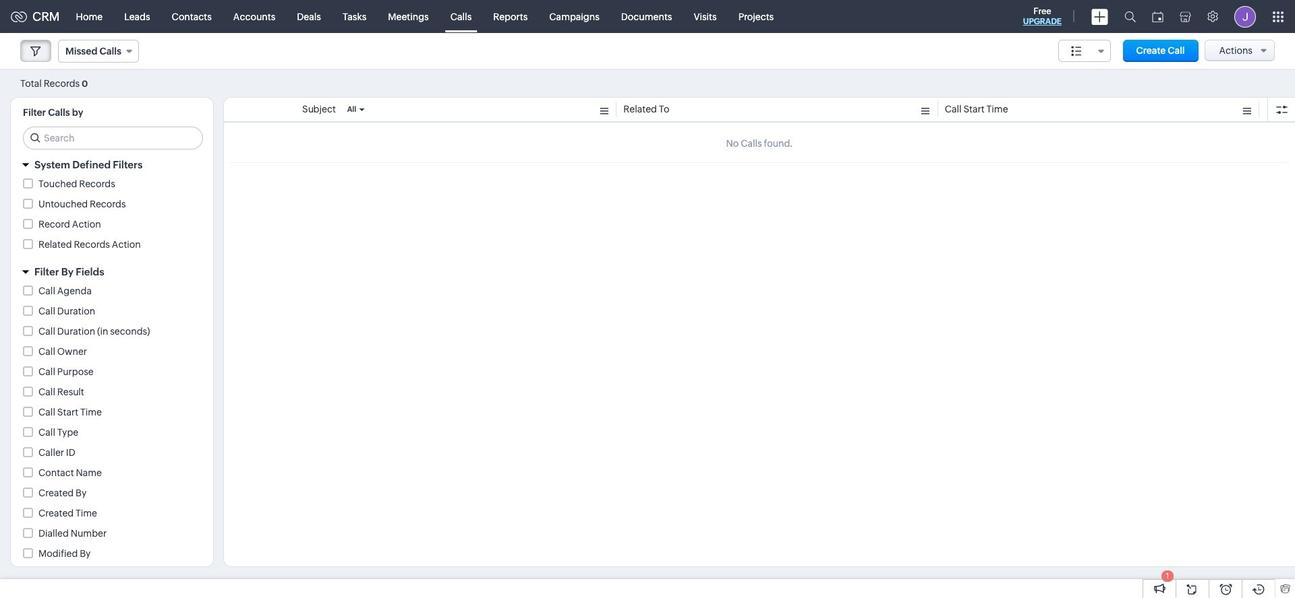 Task type: vqa. For each thing, say whether or not it's contained in the screenshot.
Search 'text field'
yes



Task type: locate. For each thing, give the bounding box(es) containing it.
size image
[[1071, 45, 1082, 57]]

Search text field
[[24, 127, 202, 149]]

search element
[[1116, 0, 1144, 33]]

profile image
[[1234, 6, 1256, 27]]

calendar image
[[1152, 11, 1163, 22]]

None field
[[58, 40, 139, 63], [1058, 40, 1111, 62], [58, 40, 139, 63]]

create menu element
[[1083, 0, 1116, 33]]

profile element
[[1226, 0, 1264, 33]]



Task type: describe. For each thing, give the bounding box(es) containing it.
logo image
[[11, 11, 27, 22]]

none field size
[[1058, 40, 1111, 62]]

search image
[[1124, 11, 1136, 22]]

create menu image
[[1091, 8, 1108, 25]]



